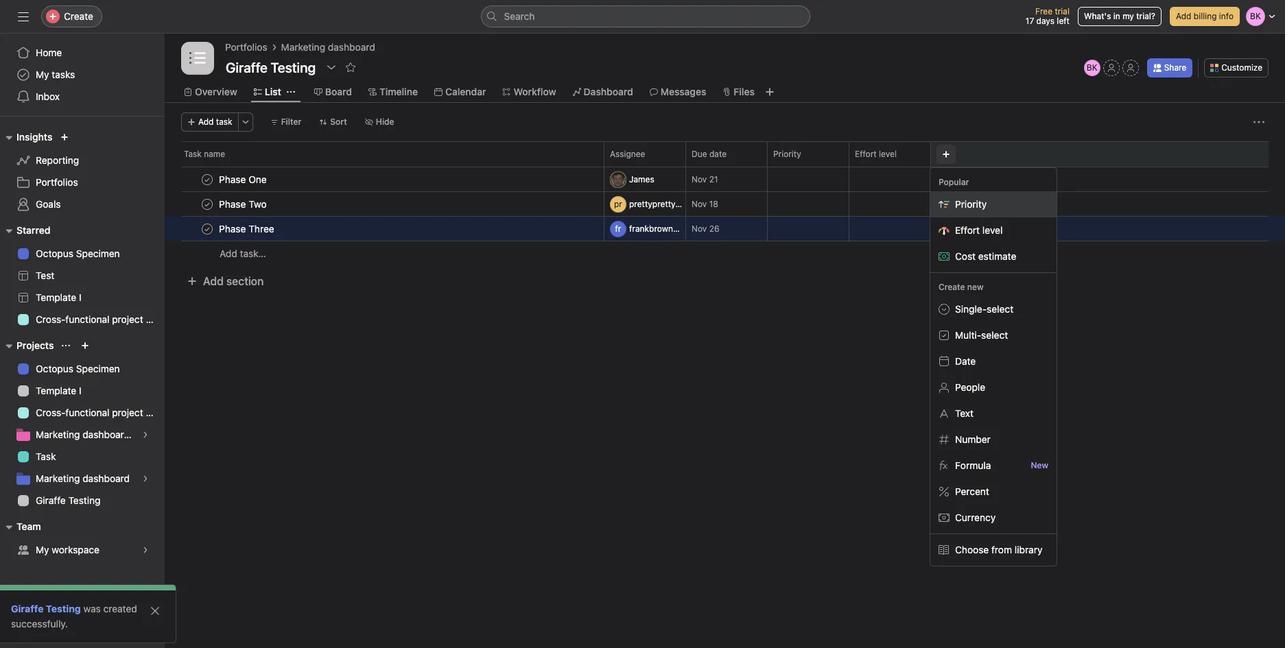 Task type: describe. For each thing, give the bounding box(es) containing it.
cross-functional project plan inside starred element
[[36, 314, 165, 325]]

0 vertical spatial portfolios link
[[225, 40, 267, 55]]

1 horizontal spatial marketing dashboard
[[281, 41, 375, 53]]

info
[[1219, 11, 1234, 21]]

add section
[[203, 275, 264, 288]]

home link
[[8, 42, 156, 64]]

task link
[[8, 446, 156, 468]]

invite
[[38, 624, 63, 636]]

1 horizontal spatial effort level
[[955, 224, 1003, 236]]

cross- inside starred element
[[36, 314, 65, 325]]

my for my tasks
[[36, 69, 49, 80]]

octopus for starred
[[36, 248, 73, 259]]

messages link
[[650, 84, 706, 100]]

tasks
[[52, 69, 75, 80]]

free
[[1036, 6, 1053, 16]]

priority menu item
[[931, 191, 1057, 218]]

search
[[504, 10, 535, 22]]

due
[[692, 149, 707, 159]]

cross-functional project plan link inside projects element
[[8, 402, 165, 424]]

1 horizontal spatial effort
[[955, 224, 980, 236]]

list image
[[189, 50, 206, 67]]

section
[[226, 275, 264, 288]]

goals
[[36, 198, 61, 210]]

i for 1st template i link from the bottom
[[79, 385, 81, 397]]

cross-functional project plan link inside starred element
[[8, 309, 165, 331]]

projects element
[[0, 334, 165, 515]]

add for add task…
[[220, 248, 237, 259]]

workflow link
[[503, 84, 556, 100]]

create new
[[939, 282, 984, 292]]

dashboard inside projects element
[[82, 473, 130, 484]]

see details, my workspace image
[[141, 546, 150, 554]]

select for multi-
[[981, 329, 1008, 341]]

hide button
[[359, 113, 400, 132]]

more actions image
[[241, 118, 250, 126]]

new image
[[61, 133, 69, 141]]

customize
[[1222, 62, 1263, 73]]

portfolios link inside insights element
[[8, 172, 156, 194]]

customize button
[[1205, 58, 1269, 78]]

header untitled section tree grid
[[165, 167, 1285, 266]]

add task… button
[[220, 246, 266, 261]]

18
[[709, 199, 718, 209]]

task
[[216, 117, 232, 127]]

list
[[265, 86, 281, 97]]

giraffe testing inside projects element
[[36, 495, 101, 506]]

multi-select
[[955, 329, 1008, 341]]

functional inside starred element
[[65, 314, 109, 325]]

project for cross-functional project plan link inside starred element
[[112, 314, 143, 325]]

new project or portfolio image
[[81, 342, 89, 350]]

marketing dashboards link
[[8, 424, 156, 446]]

sort button
[[313, 113, 353, 132]]

starred
[[16, 224, 50, 236]]

estimate
[[978, 250, 1017, 262]]

completed checkbox for fr
[[199, 221, 215, 237]]

marketing dashboards
[[36, 429, 135, 441]]

projects
[[16, 340, 54, 351]]

1 horizontal spatial level
[[983, 224, 1003, 236]]

add to starred image
[[345, 62, 356, 73]]

octopus for projects
[[36, 363, 73, 375]]

successfully.
[[11, 618, 68, 630]]

effort level inside row
[[855, 149, 897, 159]]

template i inside projects element
[[36, 385, 81, 397]]

add task button
[[181, 113, 239, 132]]

james
[[629, 174, 654, 184]]

octopus specimen link for template i
[[8, 358, 156, 380]]

close image
[[150, 606, 161, 617]]

show options, current sort, top image
[[62, 342, 70, 350]]

nov 21
[[692, 174, 718, 185]]

add billing info
[[1176, 11, 1234, 21]]

Phase Three text field
[[216, 222, 278, 236]]

0 vertical spatial priority
[[773, 149, 801, 159]]

Completed checkbox
[[199, 171, 215, 188]]

my workspace
[[36, 544, 99, 556]]

Phase Two text field
[[216, 197, 271, 211]]

my
[[1123, 11, 1134, 21]]

nov for nov 26
[[692, 224, 707, 234]]

show options image
[[326, 62, 337, 73]]

was
[[83, 603, 101, 615]]

add for add section
[[203, 275, 224, 288]]

hide
[[376, 117, 394, 127]]

insights button
[[0, 129, 52, 145]]

1 vertical spatial giraffe
[[11, 603, 44, 615]]

left
[[1057, 16, 1070, 26]]

insights element
[[0, 125, 165, 218]]

completed checkbox for pr
[[199, 196, 215, 212]]

marketing for 'see details, marketing dashboard' image
[[36, 473, 80, 484]]

files link
[[723, 84, 755, 100]]

plan inside projects element
[[146, 407, 165, 419]]

overview
[[195, 86, 237, 97]]

multi-
[[955, 329, 981, 341]]

1 template i link from the top
[[8, 287, 156, 309]]

phase one cell
[[165, 167, 605, 192]]

nov for nov 18
[[692, 199, 707, 209]]

octopus specimen link for test
[[8, 243, 156, 265]]

add tab image
[[764, 86, 775, 97]]

workspace
[[52, 544, 99, 556]]

task name
[[184, 149, 225, 159]]

task for task name
[[184, 149, 202, 159]]

projects button
[[0, 338, 54, 354]]

template for 1st template i link from the bottom
[[36, 385, 76, 397]]

26
[[709, 224, 720, 234]]

filter button
[[264, 113, 308, 132]]

workflow
[[514, 86, 556, 97]]

cost estimate
[[955, 250, 1017, 262]]

people
[[955, 382, 986, 393]]

nov 26
[[692, 224, 720, 234]]

21
[[709, 174, 718, 185]]

percent
[[955, 486, 989, 498]]

name
[[204, 149, 225, 159]]

see details, marketing dashboard image
[[141, 475, 150, 483]]

global element
[[0, 34, 165, 116]]

choose from library
[[955, 544, 1043, 556]]

cost
[[955, 250, 976, 262]]

date
[[955, 355, 976, 367]]

cross-functional project plan inside projects element
[[36, 407, 165, 419]]

reporting
[[36, 154, 79, 166]]

goals link
[[8, 194, 156, 215]]

due date
[[692, 149, 727, 159]]

reporting link
[[8, 150, 156, 172]]

created
[[103, 603, 137, 615]]

specimen for test
[[76, 248, 120, 259]]

add for add billing info
[[1176, 11, 1192, 21]]



Task type: locate. For each thing, give the bounding box(es) containing it.
dashboard
[[584, 86, 633, 97]]

0 vertical spatial portfolios
[[225, 41, 267, 53]]

marketing dashboard link
[[281, 40, 375, 55], [8, 468, 156, 490]]

marketing dashboard inside projects element
[[36, 473, 130, 484]]

testing up 'teams' element
[[68, 495, 101, 506]]

add left billing
[[1176, 11, 1192, 21]]

1 functional from the top
[[65, 314, 109, 325]]

single-select
[[955, 303, 1014, 315]]

2 i from the top
[[79, 385, 81, 397]]

row
[[165, 141, 1285, 167], [181, 166, 1269, 167], [165, 167, 1285, 192], [165, 191, 1285, 217], [165, 216, 1285, 242]]

1 horizontal spatial priority
[[955, 198, 987, 210]]

1 horizontal spatial create
[[939, 282, 965, 292]]

cross- up marketing dashboards "link"
[[36, 407, 65, 419]]

2 nov from the top
[[692, 199, 707, 209]]

0 vertical spatial task
[[184, 149, 202, 159]]

project down test link
[[112, 314, 143, 325]]

plan inside starred element
[[146, 314, 165, 325]]

functional up new project or portfolio icon at the left
[[65, 314, 109, 325]]

1 vertical spatial create
[[939, 282, 965, 292]]

1 vertical spatial template i
[[36, 385, 81, 397]]

0 vertical spatial marketing dashboard
[[281, 41, 375, 53]]

2 vertical spatial nov
[[692, 224, 707, 234]]

1 completed image from the top
[[199, 196, 215, 212]]

library
[[1015, 544, 1043, 556]]

0 horizontal spatial portfolios link
[[8, 172, 156, 194]]

octopus inside projects element
[[36, 363, 73, 375]]

0 vertical spatial giraffe testing link
[[8, 490, 156, 512]]

task down marketing dashboards "link"
[[36, 451, 56, 463]]

completed image
[[199, 171, 215, 188]]

popular
[[939, 177, 969, 187]]

my workspace link
[[8, 539, 156, 561]]

1 nov from the top
[[692, 174, 707, 185]]

template for second template i link from the bottom
[[36, 292, 76, 303]]

create
[[64, 10, 93, 22], [939, 282, 965, 292]]

row containing fr
[[165, 216, 1285, 242]]

create inside popup button
[[64, 10, 93, 22]]

2 functional from the top
[[65, 407, 109, 419]]

portfolios link down the reporting
[[8, 172, 156, 194]]

select for single-
[[987, 303, 1014, 315]]

new
[[967, 282, 984, 292]]

priority down popular
[[955, 198, 987, 210]]

marketing dashboard link down marketing dashboards "link"
[[8, 468, 156, 490]]

1 cross- from the top
[[36, 314, 65, 325]]

1 horizontal spatial portfolios link
[[225, 40, 267, 55]]

trial
[[1055, 6, 1070, 16]]

1 vertical spatial level
[[983, 224, 1003, 236]]

0 vertical spatial effort
[[855, 149, 877, 159]]

0 vertical spatial marketing
[[281, 41, 325, 53]]

cross-functional project plan link up the marketing dashboards
[[8, 402, 165, 424]]

specimen for template i
[[76, 363, 120, 375]]

1 vertical spatial giraffe testing
[[11, 603, 81, 615]]

formula
[[955, 460, 991, 471]]

template i link up the marketing dashboards
[[8, 380, 156, 402]]

task inside projects element
[[36, 451, 56, 463]]

octopus specimen link up test at top
[[8, 243, 156, 265]]

my left tasks
[[36, 69, 49, 80]]

completed image inside phase three cell
[[199, 221, 215, 237]]

functional up the marketing dashboards
[[65, 407, 109, 419]]

functional inside projects element
[[65, 407, 109, 419]]

calendar
[[445, 86, 486, 97]]

1 vertical spatial cross-functional project plan
[[36, 407, 165, 419]]

filter
[[281, 117, 301, 127]]

more actions image
[[1254, 117, 1265, 128]]

row containing ja
[[165, 167, 1285, 192]]

task for task
[[36, 451, 56, 463]]

0 vertical spatial cross-functional project plan
[[36, 314, 165, 325]]

1 vertical spatial testing
[[46, 603, 81, 615]]

octopus specimen for template i
[[36, 363, 120, 375]]

was created successfully.
[[11, 603, 137, 630]]

2 plan from the top
[[146, 407, 165, 419]]

0 horizontal spatial effort level
[[855, 149, 897, 159]]

1 vertical spatial effort level
[[955, 224, 1003, 236]]

invite button
[[13, 618, 72, 643]]

task…
[[240, 248, 266, 259]]

i inside starred element
[[79, 292, 81, 303]]

add inside 'button'
[[220, 248, 237, 259]]

template i inside starred element
[[36, 292, 81, 303]]

giraffe testing link up 'teams' element
[[8, 490, 156, 512]]

1 vertical spatial marketing
[[36, 429, 80, 441]]

priority down the add tab "icon" at the right top of page
[[773, 149, 801, 159]]

1 specimen from the top
[[76, 248, 120, 259]]

0 horizontal spatial dashboard
[[82, 473, 130, 484]]

test
[[36, 270, 54, 281]]

what's in my trial? button
[[1078, 7, 1162, 26]]

1 vertical spatial dashboard
[[82, 473, 130, 484]]

portfolios link up list link
[[225, 40, 267, 55]]

ja
[[614, 174, 623, 184]]

marketing dashboard link up show options 'icon'
[[281, 40, 375, 55]]

None text field
[[222, 55, 319, 80]]

template i link down test at top
[[8, 287, 156, 309]]

2 octopus from the top
[[36, 363, 73, 375]]

single-
[[955, 303, 987, 315]]

portfolios down the reporting
[[36, 176, 78, 188]]

portfolios link
[[225, 40, 267, 55], [8, 172, 156, 194]]

1 vertical spatial plan
[[146, 407, 165, 419]]

1 vertical spatial template i link
[[8, 380, 156, 402]]

3 nov from the top
[[692, 224, 707, 234]]

2 template from the top
[[36, 385, 76, 397]]

dashboard down task link
[[82, 473, 130, 484]]

0 vertical spatial giraffe testing
[[36, 495, 101, 506]]

home
[[36, 47, 62, 58]]

1 template from the top
[[36, 292, 76, 303]]

giraffe testing link up successfully.
[[11, 603, 81, 615]]

octopus down show options, current sort, top image
[[36, 363, 73, 375]]

1 octopus specimen from the top
[[36, 248, 120, 259]]

1 vertical spatial completed checkbox
[[199, 221, 215, 237]]

i for second template i link from the bottom
[[79, 292, 81, 303]]

0 horizontal spatial task
[[36, 451, 56, 463]]

team
[[16, 521, 41, 533]]

giraffe
[[36, 495, 66, 506], [11, 603, 44, 615]]

0 horizontal spatial priority
[[773, 149, 801, 159]]

i
[[79, 292, 81, 303], [79, 385, 81, 397]]

completed checkbox inside phase two cell
[[199, 196, 215, 212]]

template i
[[36, 292, 81, 303], [36, 385, 81, 397]]

0 vertical spatial template i link
[[8, 287, 156, 309]]

add left section
[[203, 275, 224, 288]]

1 horizontal spatial task
[[184, 149, 202, 159]]

text
[[955, 408, 974, 419]]

choose
[[955, 544, 989, 556]]

see details, marketing dashboards image
[[141, 431, 150, 439]]

insights
[[16, 131, 52, 143]]

1 vertical spatial octopus specimen link
[[8, 358, 156, 380]]

1 horizontal spatial portfolios
[[225, 41, 267, 53]]

2 completed image from the top
[[199, 221, 215, 237]]

completed image left phase three text box
[[199, 221, 215, 237]]

board
[[325, 86, 352, 97]]

search list box
[[481, 5, 810, 27]]

nov left the 18
[[692, 199, 707, 209]]

0 vertical spatial giraffe
[[36, 495, 66, 506]]

starred button
[[0, 222, 50, 239]]

marketing dashboard up show options 'icon'
[[281, 41, 375, 53]]

0 vertical spatial octopus specimen
[[36, 248, 120, 259]]

0 vertical spatial template i
[[36, 292, 81, 303]]

create for create
[[64, 10, 93, 22]]

0 vertical spatial cross-functional project plan link
[[8, 309, 165, 331]]

1 vertical spatial cross-
[[36, 407, 65, 419]]

specimen inside projects element
[[76, 363, 120, 375]]

project up 'see details, marketing dashboards' "image"
[[112, 407, 143, 419]]

1 vertical spatial cross-functional project plan link
[[8, 402, 165, 424]]

0 vertical spatial cross-
[[36, 314, 65, 325]]

i inside projects element
[[79, 385, 81, 397]]

octopus inside starred element
[[36, 248, 73, 259]]

portfolios
[[225, 41, 267, 53], [36, 176, 78, 188]]

cross- up projects
[[36, 314, 65, 325]]

dashboards
[[82, 429, 135, 441]]

project for cross-functional project plan link in the projects element
[[112, 407, 143, 419]]

2 octopus specimen link from the top
[[8, 358, 156, 380]]

add section button
[[181, 269, 269, 294]]

1 vertical spatial giraffe testing link
[[11, 603, 81, 615]]

completed image for fr
[[199, 221, 215, 237]]

template inside starred element
[[36, 292, 76, 303]]

giraffe testing up successfully.
[[11, 603, 81, 615]]

1 octopus from the top
[[36, 248, 73, 259]]

0 vertical spatial testing
[[68, 495, 101, 506]]

completed image for pr
[[199, 196, 215, 212]]

functional
[[65, 314, 109, 325], [65, 407, 109, 419]]

select down single-select
[[981, 329, 1008, 341]]

board link
[[314, 84, 352, 100]]

1 vertical spatial marketing dashboard
[[36, 473, 130, 484]]

add inside 'button'
[[198, 117, 214, 127]]

cross-functional project plan link up new project or portfolio icon at the left
[[8, 309, 165, 331]]

cross- inside projects element
[[36, 407, 65, 419]]

0 vertical spatial functional
[[65, 314, 109, 325]]

create left new
[[939, 282, 965, 292]]

cross-functional project plan up dashboards on the bottom left of the page
[[36, 407, 165, 419]]

nov left 26
[[692, 224, 707, 234]]

specimen down new project or portfolio icon at the left
[[76, 363, 120, 375]]

marketing up tab actions 'icon'
[[281, 41, 325, 53]]

17
[[1026, 16, 1034, 26]]

1 project from the top
[[112, 314, 143, 325]]

octopus specimen inside projects element
[[36, 363, 120, 375]]

marketing down task link
[[36, 473, 80, 484]]

template inside projects element
[[36, 385, 76, 397]]

starred element
[[0, 218, 165, 334]]

0 vertical spatial my
[[36, 69, 49, 80]]

cross-functional project plan up new project or portfolio icon at the left
[[36, 314, 165, 325]]

1 octopus specimen link from the top
[[8, 243, 156, 265]]

2 completed checkbox from the top
[[199, 221, 215, 237]]

0 vertical spatial octopus
[[36, 248, 73, 259]]

0 vertical spatial project
[[112, 314, 143, 325]]

share button
[[1147, 58, 1193, 78]]

0 vertical spatial template
[[36, 292, 76, 303]]

octopus specimen link inside starred element
[[8, 243, 156, 265]]

0 horizontal spatial create
[[64, 10, 93, 22]]

fr
[[615, 223, 621, 234]]

hide sidebar image
[[18, 11, 29, 22]]

pr button
[[610, 196, 683, 212]]

portfolios inside insights element
[[36, 176, 78, 188]]

1 vertical spatial project
[[112, 407, 143, 419]]

0 vertical spatial octopus specimen link
[[8, 243, 156, 265]]

1 vertical spatial task
[[36, 451, 56, 463]]

add field image
[[942, 150, 950, 159]]

1 my from the top
[[36, 69, 49, 80]]

octopus specimen down new project or portfolio icon at the left
[[36, 363, 120, 375]]

create for create new
[[939, 282, 965, 292]]

0 horizontal spatial marketing dashboard link
[[8, 468, 156, 490]]

plan
[[146, 314, 165, 325], [146, 407, 165, 419]]

files
[[734, 86, 755, 97]]

priority
[[773, 149, 801, 159], [955, 198, 987, 210]]

template
[[36, 292, 76, 303], [36, 385, 76, 397]]

1 vertical spatial octopus specimen
[[36, 363, 120, 375]]

messages
[[661, 86, 706, 97]]

marketing
[[281, 41, 325, 53], [36, 429, 80, 441], [36, 473, 80, 484]]

0 vertical spatial specimen
[[76, 248, 120, 259]]

add left task…
[[220, 248, 237, 259]]

2 my from the top
[[36, 544, 49, 556]]

i down test link
[[79, 292, 81, 303]]

1 vertical spatial i
[[79, 385, 81, 397]]

octopus specimen
[[36, 248, 120, 259], [36, 363, 120, 375]]

add task
[[198, 117, 232, 127]]

testing inside projects element
[[68, 495, 101, 506]]

1 vertical spatial nov
[[692, 199, 707, 209]]

completed checkbox left phase three text box
[[199, 221, 215, 237]]

priority inside menu item
[[955, 198, 987, 210]]

1 horizontal spatial dashboard
[[328, 41, 375, 53]]

marketing up task link
[[36, 429, 80, 441]]

1 vertical spatial my
[[36, 544, 49, 556]]

level
[[879, 149, 897, 159], [983, 224, 1003, 236]]

teams element
[[0, 515, 165, 564]]

template i down test at top
[[36, 292, 81, 303]]

add for add task
[[198, 117, 214, 127]]

my
[[36, 69, 49, 80], [36, 544, 49, 556]]

0 vertical spatial dashboard
[[328, 41, 375, 53]]

1 vertical spatial select
[[981, 329, 1008, 341]]

0 vertical spatial select
[[987, 303, 1014, 315]]

0 vertical spatial effort level
[[855, 149, 897, 159]]

my down team on the bottom
[[36, 544, 49, 556]]

0 vertical spatial completed image
[[199, 196, 215, 212]]

0 horizontal spatial level
[[879, 149, 897, 159]]

cross-functional project plan
[[36, 314, 165, 325], [36, 407, 165, 419]]

level left add field icon
[[879, 149, 897, 159]]

what's in my trial?
[[1084, 11, 1156, 21]]

marketing for 'see details, marketing dashboards' "image"
[[36, 429, 80, 441]]

completed image
[[199, 196, 215, 212], [199, 221, 215, 237]]

sort
[[330, 117, 347, 127]]

marketing inside "link"
[[36, 429, 80, 441]]

2 project from the top
[[112, 407, 143, 419]]

bk
[[1087, 62, 1098, 73]]

completed image inside phase two cell
[[199, 196, 215, 212]]

free trial 17 days left
[[1026, 6, 1070, 26]]

create up home link
[[64, 10, 93, 22]]

giraffe inside projects element
[[36, 495, 66, 506]]

1 vertical spatial priority
[[955, 198, 987, 210]]

octopus specimen inside starred element
[[36, 248, 120, 259]]

phase three cell
[[165, 216, 605, 242]]

1 horizontal spatial marketing dashboard link
[[281, 40, 375, 55]]

add billing info button
[[1170, 7, 1240, 26]]

in
[[1114, 11, 1120, 21]]

1 cross-functional project plan from the top
[[36, 314, 165, 325]]

0 horizontal spatial portfolios
[[36, 176, 78, 188]]

specimen up test link
[[76, 248, 120, 259]]

number
[[955, 434, 991, 445]]

row containing task name
[[165, 141, 1285, 167]]

task
[[184, 149, 202, 159], [36, 451, 56, 463]]

1 completed checkbox from the top
[[199, 196, 215, 212]]

select up multi-select
[[987, 303, 1014, 315]]

1 vertical spatial octopus
[[36, 363, 73, 375]]

—
[[776, 225, 782, 233]]

0 vertical spatial create
[[64, 10, 93, 22]]

2 vertical spatial marketing
[[36, 473, 80, 484]]

2 specimen from the top
[[76, 363, 120, 375]]

nov left 21
[[692, 174, 707, 185]]

my inside global element
[[36, 69, 49, 80]]

2 cross-functional project plan link from the top
[[8, 402, 165, 424]]

days
[[1037, 16, 1055, 26]]

2 cross-functional project plan from the top
[[36, 407, 165, 419]]

1 vertical spatial completed image
[[199, 221, 215, 237]]

1 vertical spatial template
[[36, 385, 76, 397]]

specimen inside starred element
[[76, 248, 120, 259]]

octopus
[[36, 248, 73, 259], [36, 363, 73, 375]]

1 i from the top
[[79, 292, 81, 303]]

marketing dashboard
[[281, 41, 375, 53], [36, 473, 130, 484]]

testing up invite
[[46, 603, 81, 615]]

0 vertical spatial i
[[79, 292, 81, 303]]

2 template i link from the top
[[8, 380, 156, 402]]

0 vertical spatial plan
[[146, 314, 165, 325]]

my for my workspace
[[36, 544, 49, 556]]

inbox link
[[8, 86, 156, 108]]

my inside "link"
[[36, 544, 49, 556]]

marketing dashboard down task link
[[36, 473, 130, 484]]

giraffe up team on the bottom
[[36, 495, 66, 506]]

octopus specimen up test link
[[36, 248, 120, 259]]

date
[[710, 149, 727, 159]]

2 cross- from the top
[[36, 407, 65, 419]]

dashboard
[[328, 41, 375, 53], [82, 473, 130, 484]]

giraffe testing up 'teams' element
[[36, 495, 101, 506]]

0 vertical spatial marketing dashboard link
[[281, 40, 375, 55]]

2 octopus specimen from the top
[[36, 363, 120, 375]]

fr button
[[610, 221, 683, 237]]

1 plan from the top
[[146, 314, 165, 325]]

portfolios up list link
[[225, 41, 267, 53]]

giraffe up successfully.
[[11, 603, 44, 615]]

octopus specimen for test
[[36, 248, 120, 259]]

completed image down completed checkbox
[[199, 196, 215, 212]]

0 horizontal spatial effort
[[855, 149, 877, 159]]

timeline
[[379, 86, 418, 97]]

2 template i from the top
[[36, 385, 81, 397]]

template i down show options, current sort, top image
[[36, 385, 81, 397]]

0 vertical spatial completed checkbox
[[199, 196, 215, 212]]

select
[[987, 303, 1014, 315], [981, 329, 1008, 341]]

template down show options, current sort, top image
[[36, 385, 76, 397]]

currency
[[955, 512, 996, 524]]

task left name
[[184, 149, 202, 159]]

dashboard link
[[573, 84, 633, 100]]

1 template i from the top
[[36, 292, 81, 303]]

add left task
[[198, 117, 214, 127]]

project inside starred element
[[112, 314, 143, 325]]

team button
[[0, 519, 41, 535]]

template down test at top
[[36, 292, 76, 303]]

completed checkbox down completed checkbox
[[199, 196, 215, 212]]

1 cross-functional project plan link from the top
[[8, 309, 165, 331]]

Phase One text field
[[216, 173, 271, 186]]

1 vertical spatial effort
[[955, 224, 980, 236]]

level down priority menu item
[[983, 224, 1003, 236]]

octopus specimen link down new project or portfolio icon at the left
[[8, 358, 156, 380]]

my tasks
[[36, 69, 75, 80]]

octopus up test at top
[[36, 248, 73, 259]]

add task… row
[[165, 241, 1285, 266]]

nov 18
[[692, 199, 718, 209]]

0 horizontal spatial marketing dashboard
[[36, 473, 130, 484]]

1 vertical spatial functional
[[65, 407, 109, 419]]

— button
[[768, 217, 849, 241]]

0 vertical spatial level
[[879, 149, 897, 159]]

row containing pr
[[165, 191, 1285, 217]]

completed checkbox inside phase three cell
[[199, 221, 215, 237]]

tab actions image
[[287, 88, 295, 96]]

0 vertical spatial nov
[[692, 174, 707, 185]]

dashboard up the add to starred image at left
[[328, 41, 375, 53]]

list link
[[254, 84, 281, 100]]

i up the marketing dashboards
[[79, 385, 81, 397]]

test link
[[8, 265, 156, 287]]

Completed checkbox
[[199, 196, 215, 212], [199, 221, 215, 237]]

1 vertical spatial portfolios link
[[8, 172, 156, 194]]

create button
[[41, 5, 102, 27]]

1 vertical spatial specimen
[[76, 363, 120, 375]]

1 vertical spatial marketing dashboard link
[[8, 468, 156, 490]]

phase two cell
[[165, 191, 605, 217]]

nov for nov 21
[[692, 174, 707, 185]]

1 vertical spatial portfolios
[[36, 176, 78, 188]]



Task type: vqa. For each thing, say whether or not it's contained in the screenshot.
I in the Projects element
yes



